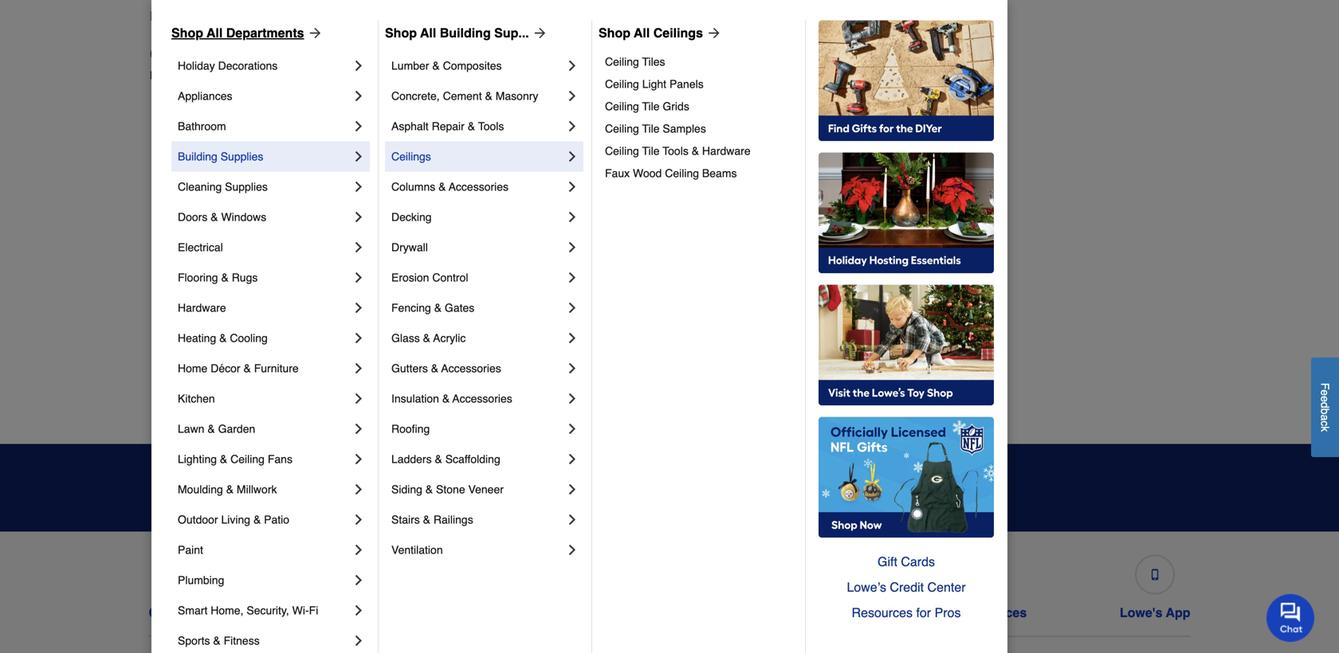 Task type: locate. For each thing, give the bounding box(es) containing it.
shop inside shop all departments link
[[171, 25, 203, 40]]

to
[[578, 495, 589, 507]]

jersey up the glass & acrylic on the bottom left of the page
[[423, 311, 456, 323]]

river
[[972, 279, 999, 291]]

ceiling tiles link
[[605, 51, 794, 73]]

e up b on the bottom right
[[1320, 396, 1332, 403]]

inspiration
[[419, 469, 517, 491]]

faux wood ceiling beams link
[[605, 162, 794, 185]]

2 vertical spatial accessories
[[453, 393, 513, 405]]

1 horizontal spatial jersey
[[373, 9, 410, 23]]

1 vertical spatial gift
[[746, 606, 768, 621]]

1 horizontal spatial all
[[420, 25, 436, 40]]

0 horizontal spatial gift cards
[[746, 606, 807, 621]]

order status link
[[352, 549, 429, 621]]

1 horizontal spatial hardware
[[703, 145, 751, 157]]

decking link
[[392, 202, 565, 232]]

all inside the shop all building sup... link
[[420, 25, 436, 40]]

1 tile from the top
[[642, 100, 660, 113]]

chevron right image for doors & windows
[[351, 209, 367, 225]]

new jersey
[[344, 9, 410, 23]]

0 vertical spatial new
[[344, 9, 369, 23]]

supplies inside "cleaning supplies" link
[[225, 181, 268, 193]]

sewell link
[[943, 213, 976, 229]]

security,
[[247, 605, 289, 618]]

fitness
[[224, 635, 260, 648]]

0 horizontal spatial city
[[150, 43, 186, 65]]

accessories up roofing link
[[453, 393, 513, 405]]

1 arrow right image from the left
[[304, 25, 323, 41]]

chevron right image for siding & stone veneer
[[565, 482, 581, 498]]

glass & acrylic link
[[392, 323, 565, 354]]

2 vertical spatial tile
[[642, 145, 660, 157]]

chevron right image for holiday decorations
[[351, 58, 367, 74]]

installation services link
[[904, 549, 1027, 621]]

chevron right image for lighting & ceiling fans
[[351, 452, 367, 468]]

arrow right image for shop all departments
[[304, 25, 323, 41]]

& for lumber & composites
[[433, 59, 440, 72]]

sports & fitness
[[178, 635, 260, 648]]

0 horizontal spatial lowe's
[[150, 69, 184, 82]]

accessories up decking link
[[449, 181, 509, 193]]

outdoor living & patio link
[[178, 505, 351, 535]]

0 vertical spatial city
[[150, 43, 186, 65]]

chevron right image for asphalt repair & tools
[[565, 118, 581, 134]]

2 horizontal spatial all
[[634, 25, 650, 40]]

chevron right image for flooring & rugs
[[351, 270, 367, 286]]

cleaning supplies link
[[178, 172, 351, 202]]

1 horizontal spatial building
[[440, 25, 491, 40]]

electrical
[[178, 241, 223, 254]]

woodbridge
[[943, 406, 1003, 419]]

deptford link
[[163, 245, 206, 261]]

holmdel
[[423, 247, 464, 260]]

chevron right image for insulation & accessories
[[565, 391, 581, 407]]

holiday decorations
[[178, 59, 278, 72]]

ceilings
[[654, 25, 703, 40], [392, 150, 431, 163]]

arrow right image
[[529, 25, 548, 41]]

1 vertical spatial east
[[163, 311, 185, 323]]

east down deptford link
[[163, 279, 185, 291]]

1 horizontal spatial shop
[[385, 25, 417, 40]]

1 vertical spatial center
[[609, 606, 649, 621]]

arrow right image inside shop all departments link
[[304, 25, 323, 41]]

0 horizontal spatial all
[[207, 25, 223, 40]]

status
[[390, 606, 429, 621]]

gutters
[[392, 362, 428, 375]]

0 horizontal spatial cards
[[771, 606, 807, 621]]

0 vertical spatial jersey
[[373, 9, 410, 23]]

1 vertical spatial jersey
[[260, 69, 293, 82]]

& for gutters & accessories
[[431, 362, 439, 375]]

ceiling tiles
[[605, 55, 666, 68]]

accessories for gutters & accessories
[[442, 362, 501, 375]]

1 horizontal spatial credit
[[890, 581, 924, 595]]

ladders & scaffolding link
[[392, 445, 565, 475]]

east up heating
[[163, 311, 185, 323]]

supplies up cleaning supplies
[[221, 150, 264, 163]]

chevron right image for hardware
[[351, 300, 367, 316]]

1 vertical spatial cards
[[771, 606, 807, 621]]

smart home, security, wi-fi link
[[178, 596, 351, 626]]

turnersville link
[[943, 309, 1000, 325]]

chevron right image for lumber & composites
[[565, 58, 581, 74]]

ceiling down ceiling tile grids
[[605, 122, 639, 135]]

smart
[[178, 605, 208, 618]]

jersey inside city directory lowe's stores in new jersey
[[260, 69, 293, 82]]

ceiling down ceiling tiles
[[605, 78, 639, 90]]

city inside jersey city link
[[459, 311, 478, 323]]

ideas
[[546, 495, 575, 507]]

2 arrow right image from the left
[[703, 25, 723, 41]]

erosion
[[392, 271, 429, 284]]

1 horizontal spatial gift cards
[[878, 555, 936, 570]]

0 vertical spatial tile
[[642, 100, 660, 113]]

jersey up lumber
[[373, 9, 410, 23]]

home
[[178, 362, 208, 375]]

shop inside shop all ceilings link
[[599, 25, 631, 40]]

1 vertical spatial new
[[235, 69, 257, 82]]

app
[[1167, 606, 1191, 621]]

lumber & composites link
[[392, 51, 565, 81]]

chevron right image for roofing
[[565, 421, 581, 437]]

1 horizontal spatial arrow right image
[[703, 25, 723, 41]]

center for lowe's credit center
[[928, 581, 966, 595]]

& for heating & cooling
[[219, 332, 227, 345]]

tile up wood
[[642, 145, 660, 157]]

accessories for columns & accessories
[[449, 181, 509, 193]]

repair
[[432, 120, 465, 133]]

tile for grids
[[642, 100, 660, 113]]

chat invite button image
[[1267, 594, 1316, 643]]

1 horizontal spatial gift cards link
[[819, 550, 995, 575]]

deals,
[[358, 469, 414, 491]]

all for ceilings
[[634, 25, 650, 40]]

2 horizontal spatial jersey
[[423, 311, 456, 323]]

chevron right image for fencing & gates
[[565, 300, 581, 316]]

1 vertical spatial credit
[[568, 606, 605, 621]]

1 vertical spatial gift cards
[[746, 606, 807, 621]]

credit for lowe's
[[890, 581, 924, 595]]

accessories for insulation & accessories
[[453, 393, 513, 405]]

order
[[352, 606, 386, 621]]

veneer
[[469, 484, 504, 496]]

0 horizontal spatial center
[[609, 606, 649, 621]]

1 vertical spatial tile
[[642, 122, 660, 135]]

1 horizontal spatial new
[[344, 9, 369, 23]]

accessories down glass & acrylic link at the left
[[442, 362, 501, 375]]

supplies for building supplies
[[221, 150, 264, 163]]

1 vertical spatial a
[[1320, 415, 1332, 421]]

2 vertical spatial jersey
[[423, 311, 456, 323]]

railings
[[434, 514, 473, 527]]

moulding
[[178, 484, 223, 496]]

light
[[643, 78, 667, 90]]

jersey down departments
[[260, 69, 293, 82]]

1 shop from the left
[[171, 25, 203, 40]]

tile inside the 'ceiling tile grids' link
[[642, 100, 660, 113]]

1 vertical spatial building
[[178, 150, 218, 163]]

arrow right image up ceiling tiles link
[[703, 25, 723, 41]]

arrow right image
[[304, 25, 323, 41], [703, 25, 723, 41]]

0 horizontal spatial credit
[[568, 606, 605, 621]]

ceiling for ceiling tile grids
[[605, 100, 639, 113]]

1 horizontal spatial tools
[[663, 145, 689, 157]]

1 vertical spatial hardware
[[178, 302, 226, 315]]

1 all from the left
[[207, 25, 223, 40]]

0 horizontal spatial arrow right image
[[304, 25, 323, 41]]

2 horizontal spatial shop
[[599, 25, 631, 40]]

center for lowe's credit center
[[609, 606, 649, 621]]

dimensions image
[[960, 570, 971, 581]]

trends
[[562, 469, 625, 491]]

& inside "link"
[[485, 90, 493, 102]]

all up lumber
[[420, 25, 436, 40]]

a
[[180, 9, 188, 23], [1320, 415, 1332, 421]]

ceiling down ceiling light panels
[[605, 100, 639, 113]]

columns
[[392, 181, 436, 193]]

insulation & accessories link
[[392, 384, 565, 414]]

shop up ceiling tiles
[[599, 25, 631, 40]]

tools up faux wood ceiling beams
[[663, 145, 689, 157]]

tile for tools
[[642, 145, 660, 157]]

tile down ceiling tile grids
[[642, 122, 660, 135]]

ceilings up ceiling tiles link
[[654, 25, 703, 40]]

e up the d
[[1320, 390, 1332, 396]]

0 horizontal spatial gift
[[746, 606, 768, 621]]

& for ladders & scaffolding
[[435, 453, 442, 466]]

ceiling
[[605, 55, 639, 68], [605, 78, 639, 90], [605, 100, 639, 113], [605, 122, 639, 135], [605, 145, 639, 157], [665, 167, 699, 180], [231, 453, 265, 466]]

1 east from the top
[[163, 279, 185, 291]]

manchester link
[[683, 118, 741, 134]]

0 vertical spatial building
[[440, 25, 491, 40]]

tile for samples
[[642, 122, 660, 135]]

east for east brunswick
[[163, 279, 185, 291]]

gift cards
[[878, 555, 936, 570], [746, 606, 807, 621]]

sports & fitness link
[[178, 626, 351, 654]]

hardware up beams
[[703, 145, 751, 157]]

& for fencing & gates
[[434, 302, 442, 315]]

ceiling up millwork
[[231, 453, 265, 466]]

0 vertical spatial credit
[[890, 581, 924, 595]]

shop all building sup...
[[385, 25, 529, 40]]

toms river link
[[943, 277, 999, 293]]

0 horizontal spatial shop
[[171, 25, 203, 40]]

jersey
[[373, 9, 410, 23], [260, 69, 293, 82], [423, 311, 456, 323]]

building up the composites
[[440, 25, 491, 40]]

0 vertical spatial cards
[[901, 555, 936, 570]]

ceiling tile grids
[[605, 100, 690, 113]]

supplies up windows
[[225, 181, 268, 193]]

2 horizontal spatial lowe's
[[1120, 606, 1163, 621]]

0 horizontal spatial jersey
[[260, 69, 293, 82]]

ladders & scaffolding
[[392, 453, 501, 466]]

east inside east rutherford link
[[163, 311, 185, 323]]

0 vertical spatial accessories
[[449, 181, 509, 193]]

roofing link
[[392, 414, 565, 445]]

heating & cooling
[[178, 332, 268, 345]]

2 all from the left
[[420, 25, 436, 40]]

chevron right image
[[565, 88, 581, 104], [351, 118, 367, 134], [351, 209, 367, 225], [565, 209, 581, 225], [565, 270, 581, 286], [351, 300, 367, 316], [351, 421, 367, 437], [565, 421, 581, 437], [565, 452, 581, 468], [351, 482, 367, 498], [565, 482, 581, 498], [351, 512, 367, 528], [351, 543, 367, 559], [351, 603, 367, 619]]

0 horizontal spatial tools
[[478, 120, 504, 133]]

3 shop from the left
[[599, 25, 631, 40]]

& for columns & accessories
[[439, 181, 446, 193]]

1 vertical spatial tools
[[663, 145, 689, 157]]

1 horizontal spatial lowe's
[[522, 606, 565, 621]]

insulation
[[392, 393, 439, 405]]

1 vertical spatial accessories
[[442, 362, 501, 375]]

tile inside ceiling tile tools & hardware 'link'
[[642, 145, 660, 157]]

ceiling left tiles
[[605, 55, 639, 68]]

0 vertical spatial center
[[928, 581, 966, 595]]

a right find on the left top of page
[[180, 9, 188, 23]]

0 vertical spatial a
[[180, 9, 188, 23]]

columns & accessories link
[[392, 172, 565, 202]]

& for stairs & railings
[[423, 514, 431, 527]]

1 horizontal spatial center
[[928, 581, 966, 595]]

ceiling up faux
[[605, 145, 639, 157]]

ceiling inside 'link'
[[605, 145, 639, 157]]

asphalt
[[392, 120, 429, 133]]

mobile image
[[1150, 570, 1161, 581]]

all inside shop all departments link
[[207, 25, 223, 40]]

0 vertical spatial supplies
[[221, 150, 264, 163]]

0 vertical spatial gift
[[878, 555, 898, 570]]

0 horizontal spatial new
[[235, 69, 257, 82]]

ceiling tile grids link
[[605, 95, 794, 118]]

ceiling for ceiling tile samples
[[605, 122, 639, 135]]

chevron right image for appliances
[[351, 88, 367, 104]]

hardware down east brunswick
[[178, 302, 226, 315]]

3 all from the left
[[634, 25, 650, 40]]

grids
[[663, 100, 690, 113]]

arrow right image inside shop all ceilings link
[[703, 25, 723, 41]]

millwork
[[237, 484, 277, 496]]

2 east from the top
[[163, 311, 185, 323]]

tools down concrete, cement & masonry "link"
[[478, 120, 504, 133]]

0 vertical spatial ceilings
[[654, 25, 703, 40]]

chevron right image for glass & acrylic
[[565, 330, 581, 346]]

all inside shop all ceilings link
[[634, 25, 650, 40]]

fencing & gates
[[392, 302, 475, 315]]

shop down 'new jersey'
[[385, 25, 417, 40]]

east inside 'east brunswick' "link"
[[163, 279, 185, 291]]

hardware link
[[178, 293, 351, 323]]

siding & stone veneer link
[[392, 475, 565, 505]]

2 shop from the left
[[385, 25, 417, 40]]

credit
[[890, 581, 924, 595], [568, 606, 605, 621]]

decorations
[[218, 59, 278, 72]]

chevron right image for moulding & millwork
[[351, 482, 367, 498]]

a up k
[[1320, 415, 1332, 421]]

1 horizontal spatial gift
[[878, 555, 898, 570]]

2 tile from the top
[[642, 122, 660, 135]]

0 vertical spatial hardware
[[703, 145, 751, 157]]

butler
[[163, 183, 192, 196]]

all
[[207, 25, 223, 40], [420, 25, 436, 40], [634, 25, 650, 40]]

hillsborough link
[[423, 213, 485, 229]]

1 horizontal spatial a
[[1320, 415, 1332, 421]]

supplies inside building supplies link
[[221, 150, 264, 163]]

1 vertical spatial city
[[459, 311, 478, 323]]

all up ceiling tiles
[[634, 25, 650, 40]]

ceilings down asphalt
[[392, 150, 431, 163]]

customer care image
[[198, 570, 209, 581]]

chevron right image for sports & fitness
[[351, 634, 367, 650]]

chevron right image
[[351, 58, 367, 74], [565, 58, 581, 74], [351, 88, 367, 104], [565, 118, 581, 134], [351, 149, 367, 165], [565, 149, 581, 165], [351, 179, 367, 195], [565, 179, 581, 195], [351, 240, 367, 256], [565, 240, 581, 256], [351, 270, 367, 286], [565, 300, 581, 316], [351, 330, 367, 346], [565, 330, 581, 346], [351, 361, 367, 377], [565, 361, 581, 377], [351, 391, 367, 407], [565, 391, 581, 407], [351, 452, 367, 468], [565, 512, 581, 528], [565, 543, 581, 559], [351, 573, 367, 589], [351, 634, 367, 650]]

sicklerville link
[[943, 245, 995, 261]]

3 tile from the top
[[642, 145, 660, 157]]

tile inside ceiling tile samples link
[[642, 122, 660, 135]]

fi
[[309, 605, 318, 618]]

1 vertical spatial supplies
[[225, 181, 268, 193]]

chevron right image for paint
[[351, 543, 367, 559]]

arrow right image up holiday decorations link at the left top
[[304, 25, 323, 41]]

heating
[[178, 332, 216, 345]]

all for building
[[420, 25, 436, 40]]

& for sports & fitness
[[213, 635, 221, 648]]

1 vertical spatial ceilings
[[392, 150, 431, 163]]

tile down the 'light'
[[642, 100, 660, 113]]

1 horizontal spatial cards
[[901, 555, 936, 570]]

chevron right image for concrete, cement & masonry
[[565, 88, 581, 104]]

gift cards link
[[742, 549, 811, 621], [819, 550, 995, 575]]

kitchen link
[[178, 384, 351, 414]]

0 vertical spatial east
[[163, 279, 185, 291]]

all down store
[[207, 25, 223, 40]]

center
[[928, 581, 966, 595], [609, 606, 649, 621]]

0 horizontal spatial a
[[180, 9, 188, 23]]

1 horizontal spatial city
[[459, 311, 478, 323]]

0 horizontal spatial building
[[178, 150, 218, 163]]

chevron right image for erosion control
[[565, 270, 581, 286]]

furniture
[[254, 362, 299, 375]]

composites
[[443, 59, 502, 72]]

building up the cleaning
[[178, 150, 218, 163]]

find
[[150, 9, 177, 23]]

chevron right image for smart home, security, wi-fi
[[351, 603, 367, 619]]

shop down find a store
[[171, 25, 203, 40]]



Task type: vqa. For each thing, say whether or not it's contained in the screenshot.
shop
yes



Task type: describe. For each thing, give the bounding box(es) containing it.
chevron right image for electrical
[[351, 240, 367, 256]]

installation
[[904, 606, 971, 621]]

concrete, cement & masonry
[[392, 90, 539, 102]]

toms river
[[943, 279, 999, 291]]

lowe's for lowe's credit center
[[522, 606, 565, 621]]

chevron right image for lawn & garden
[[351, 421, 367, 437]]

& for siding & stone veneer
[[426, 484, 433, 496]]

& for moulding & millwork
[[226, 484, 234, 496]]

tools inside 'link'
[[663, 145, 689, 157]]

lumber & composites
[[392, 59, 502, 72]]

new inside city directory lowe's stores in new jersey
[[235, 69, 257, 82]]

paint link
[[178, 535, 351, 566]]

chevron right image for heating & cooling
[[351, 330, 367, 346]]

lowe's credit center link
[[819, 575, 995, 601]]

voorhees link
[[943, 373, 990, 389]]

lowe's for lowe's app
[[1120, 606, 1163, 621]]

officially licensed n f l gifts. shop now. image
[[819, 417, 995, 539]]

& for insulation & accessories
[[442, 393, 450, 405]]

sign up
[[908, 481, 956, 496]]

chevron right image for plumbing
[[351, 573, 367, 589]]

and
[[522, 469, 557, 491]]

chevron right image for stairs & railings
[[565, 512, 581, 528]]

lowe's
[[847, 581, 887, 595]]

sicklerville
[[943, 247, 995, 260]]

supplies for cleaning supplies
[[225, 181, 268, 193]]

delran link
[[163, 213, 196, 229]]

concrete, cement & masonry link
[[392, 81, 565, 111]]

shop for shop all building sup...
[[385, 25, 417, 40]]

lowe's inside city directory lowe's stores in new jersey
[[150, 69, 184, 82]]

a inside button
[[1320, 415, 1332, 421]]

city inside city directory lowe's stores in new jersey
[[150, 43, 186, 65]]

chevron right image for decking
[[565, 209, 581, 225]]

& for glass & acrylic
[[423, 332, 431, 345]]

holmdel link
[[423, 245, 464, 261]]

chevron right image for cleaning supplies
[[351, 179, 367, 195]]

ceiling for ceiling light panels
[[605, 78, 639, 90]]

0 vertical spatial tools
[[478, 120, 504, 133]]

east for east rutherford
[[163, 311, 185, 323]]

jersey city
[[423, 311, 478, 323]]

hackettstown
[[423, 151, 490, 164]]

lowe's app link
[[1120, 549, 1191, 621]]

holiday hosting essentials. image
[[819, 153, 995, 274]]

chevron right image for columns & accessories
[[565, 179, 581, 195]]

contact us & faq link
[[149, 549, 259, 621]]

chevron right image for ladders & scaffolding
[[565, 452, 581, 468]]

2 e from the top
[[1320, 396, 1332, 403]]

eatontown link
[[163, 341, 215, 357]]

ceiling for ceiling tile tools & hardware
[[605, 145, 639, 157]]

flemington link
[[423, 118, 478, 134]]

plumbing
[[178, 575, 224, 587]]

stairs & railings
[[392, 514, 473, 527]]

glass
[[392, 332, 420, 345]]

scaffolding
[[446, 453, 501, 466]]

delran
[[163, 215, 196, 228]]

plumbing link
[[178, 566, 351, 596]]

home décor & furniture link
[[178, 354, 351, 384]]

k
[[1320, 427, 1332, 432]]

doors
[[178, 211, 208, 224]]

shop for shop all departments
[[171, 25, 203, 40]]

ceiling tile tools & hardware link
[[605, 140, 794, 162]]

princeton
[[943, 151, 990, 164]]

chevron right image for home décor & furniture
[[351, 361, 367, 377]]

1 e from the top
[[1320, 390, 1332, 396]]

1 horizontal spatial ceilings
[[654, 25, 703, 40]]

sewell
[[943, 215, 976, 228]]

jersey city link
[[423, 309, 478, 325]]

lowe's app
[[1120, 606, 1191, 621]]

home décor & furniture
[[178, 362, 299, 375]]

fans
[[268, 453, 293, 466]]

ceiling light panels
[[605, 78, 704, 90]]

east brunswick link
[[163, 277, 239, 293]]

bayonne
[[163, 119, 207, 132]]

rio grande
[[943, 183, 1000, 196]]

we've
[[491, 495, 523, 507]]

doors & windows link
[[178, 202, 351, 232]]

manchester
[[683, 119, 741, 132]]

outdoor
[[178, 514, 218, 527]]

home,
[[211, 605, 244, 618]]

0 horizontal spatial hardware
[[178, 302, 226, 315]]

& for lawn & garden
[[208, 423, 215, 436]]

sign up form
[[644, 467, 982, 510]]

chevron right image for ceilings
[[565, 149, 581, 165]]

new inside new jersey button
[[344, 9, 369, 23]]

chevron right image for outdoor living & patio
[[351, 512, 367, 528]]

hardware inside 'link'
[[703, 145, 751, 157]]

0 vertical spatial gift cards
[[878, 555, 936, 570]]

bathroom
[[178, 120, 226, 133]]

concrete,
[[392, 90, 440, 102]]

ceiling for ceiling tiles
[[605, 55, 639, 68]]

bathroom link
[[178, 111, 351, 141]]

bayonne link
[[163, 118, 207, 134]]

chevron right image for bathroom
[[351, 118, 367, 134]]

rio
[[943, 183, 959, 196]]

samples
[[663, 122, 706, 135]]

shop all departments
[[171, 25, 304, 40]]

got
[[526, 495, 543, 507]]

shop all building sup... link
[[385, 23, 548, 43]]

rutherford
[[188, 311, 241, 323]]

howell link
[[423, 277, 456, 293]]

chevron right image for building supplies
[[351, 149, 367, 165]]

shop for shop all ceilings
[[599, 25, 631, 40]]

eatontown
[[163, 343, 215, 355]]

brick link
[[163, 150, 188, 165]]

& for doors & windows
[[211, 211, 218, 224]]

flooring
[[178, 271, 218, 284]]

0 horizontal spatial ceilings
[[392, 150, 431, 163]]

lawn & garden
[[178, 423, 255, 436]]

arrow right image for shop all ceilings
[[703, 25, 723, 41]]

lighting & ceiling fans link
[[178, 445, 351, 475]]

jersey inside button
[[373, 9, 410, 23]]

smart home, security, wi-fi
[[178, 605, 318, 618]]

& for flooring & rugs
[[221, 271, 229, 284]]

ceiling tile samples
[[605, 122, 706, 135]]

chevron right image for drywall
[[565, 240, 581, 256]]

resources
[[852, 606, 913, 621]]

east brunswick
[[163, 279, 239, 291]]

patio
[[264, 514, 290, 527]]

credit for lowe's
[[568, 606, 605, 621]]

wood
[[633, 167, 662, 180]]

all for departments
[[207, 25, 223, 40]]

chevron right image for ventilation
[[565, 543, 581, 559]]

chevron right image for gutters & accessories
[[565, 361, 581, 377]]

order status
[[352, 606, 429, 621]]

cement
[[443, 90, 482, 102]]

resources for pros link
[[819, 601, 995, 626]]

brick
[[163, 151, 188, 164]]

in
[[223, 69, 232, 82]]

0 horizontal spatial gift cards link
[[742, 549, 811, 621]]

lowe's credit center
[[522, 606, 649, 621]]

find gifts for the diyer. image
[[819, 20, 995, 141]]

stairs
[[392, 514, 420, 527]]

visit the lowe's toy shop. image
[[819, 285, 995, 406]]

fencing & gates link
[[392, 293, 565, 323]]

resources for pros
[[852, 606, 961, 621]]

princeton link
[[943, 150, 990, 165]]

f e e d b a c k button
[[1312, 358, 1340, 458]]

deals, inspiration and trends we've got ideas to share.
[[358, 469, 625, 507]]

union
[[943, 343, 972, 355]]

tiles
[[642, 55, 666, 68]]

ceiling tile tools & hardware
[[605, 145, 751, 157]]

ceiling down 'maple'
[[665, 167, 699, 180]]

insulation & accessories
[[392, 393, 513, 405]]

& for lighting & ceiling fans
[[220, 453, 228, 466]]

chevron right image for kitchen
[[351, 391, 367, 407]]

grande
[[963, 183, 1000, 196]]

sign up button
[[881, 467, 982, 510]]



